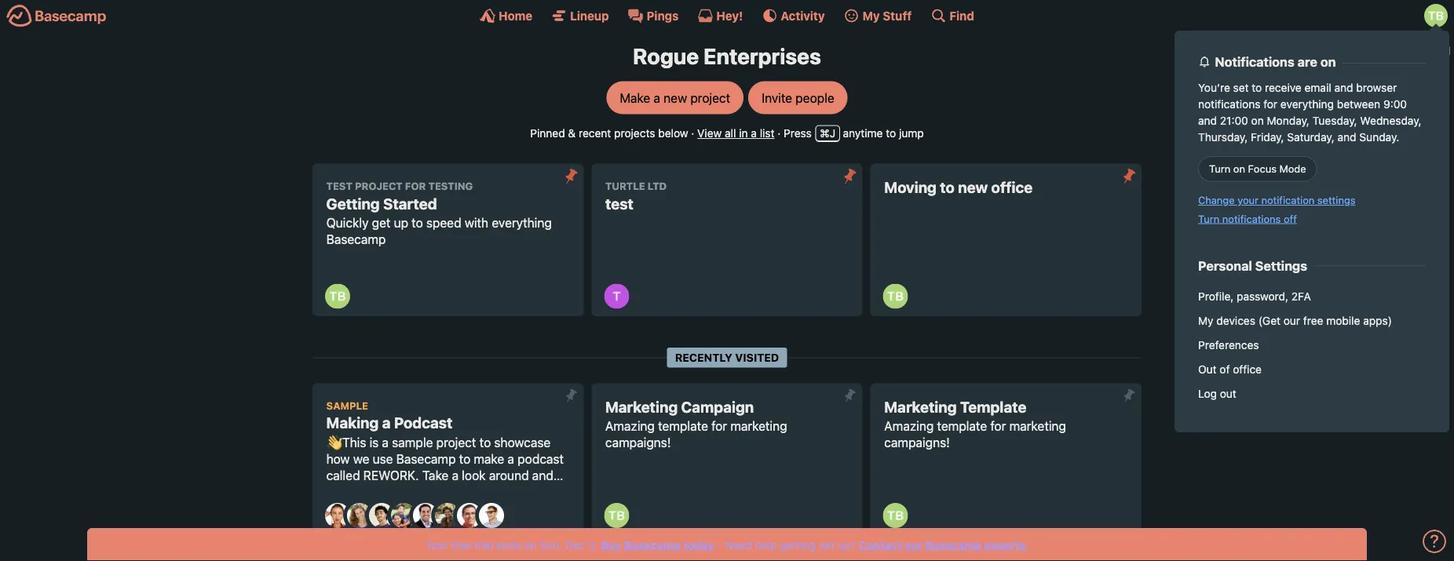 Task type: locate. For each thing, give the bounding box(es) containing it.
moving to new office
[[885, 178, 1033, 196]]

list
[[760, 127, 775, 140]]

0 horizontal spatial my
[[863, 9, 880, 22]]

1 vertical spatial new
[[959, 178, 988, 196]]

1 horizontal spatial free
[[1304, 314, 1324, 327]]

0 horizontal spatial template
[[658, 419, 708, 434]]

marketing inside marketing template amazing template for marketing campaigns!
[[885, 398, 957, 416]]

marketing inside the marketing campaign amazing template for marketing campaigns!
[[731, 419, 788, 434]]

•
[[717, 539, 722, 552]]

for down 'template'
[[991, 419, 1007, 434]]

home link
[[480, 8, 533, 24]]

marketing left 'template'
[[885, 398, 957, 416]]

0 vertical spatial new
[[664, 90, 687, 105]]

ltd
[[648, 180, 667, 192]]

set left up?
[[819, 539, 835, 552]]

free
[[1304, 314, 1324, 327], [451, 539, 471, 552]]

1 horizontal spatial marketing
[[1010, 419, 1067, 434]]

lineup link
[[552, 8, 609, 24]]

0 horizontal spatial amazing
[[606, 419, 655, 434]]

free left trial
[[451, 539, 471, 552]]

0 horizontal spatial marketing
[[731, 419, 788, 434]]

0 vertical spatial project
[[691, 90, 731, 105]]

1 vertical spatial project
[[436, 436, 476, 450]]

your
[[1238, 194, 1259, 206]]

tim burton image up buy
[[604, 504, 629, 529]]

change your notification settings link
[[1199, 194, 1356, 206]]

0 horizontal spatial tim burton image
[[325, 284, 350, 309]]

campaigns!
[[606, 436, 671, 450], [885, 436, 950, 450]]

tim burton image for campaign
[[883, 504, 909, 529]]

new inside 'link'
[[664, 90, 687, 105]]

tim burton image inside the moving to new office link
[[883, 284, 909, 309]]

and up between
[[1335, 81, 1354, 94]]

1 horizontal spatial new
[[959, 178, 988, 196]]

⌘ j anytime to jump
[[820, 127, 924, 140]]

buy basecamp today link
[[601, 539, 714, 552]]

project inside make a new project 'link'
[[691, 90, 731, 105]]

experts
[[985, 539, 1026, 552]]

2 template from the left
[[938, 419, 988, 434]]

0 horizontal spatial marketing
[[606, 398, 678, 416]]

amazing for marketing template
[[885, 419, 934, 434]]

2 amazing from the left
[[885, 419, 934, 434]]

around
[[489, 468, 529, 483]]

steve marsh image
[[457, 504, 482, 529]]

basecamp inside sample making a podcast 👋 this is a sample project to showcase how we use basecamp to make a podcast called rework. take a look around and explore!
[[396, 452, 456, 467]]

log
[[1199, 387, 1218, 400]]

2 campaigns! from the left
[[885, 436, 950, 450]]

1 horizontal spatial my
[[1199, 314, 1214, 327]]

marketing campaign amazing template for marketing campaigns!
[[606, 398, 788, 450]]

0 vertical spatial notifications
[[1199, 97, 1261, 110]]

for inside you're set to receive     email and browser notifications for     everything     between 9:00 and 21:00 on monday, tuesday, wednesday, thursday, friday, saturday, and sunday.
[[1264, 97, 1278, 110]]

pings button
[[628, 8, 679, 24]]

1 vertical spatial office
[[1233, 363, 1262, 376]]

marketing inside marketing template amazing template for marketing campaigns!
[[1010, 419, 1067, 434]]

make
[[474, 452, 505, 467]]

1 horizontal spatial our
[[1284, 314, 1301, 327]]

adminland link
[[1381, 39, 1455, 62]]

notifications down your
[[1223, 213, 1282, 225]]

change your notification settings turn notifications off
[[1199, 194, 1356, 225]]

my inside popup button
[[863, 9, 880, 22]]

1 horizontal spatial marketing
[[885, 398, 957, 416]]

a
[[654, 90, 661, 105], [751, 127, 757, 140], [382, 415, 391, 432], [382, 436, 389, 450], [508, 452, 515, 467], [452, 468, 459, 483]]

1 marketing from the left
[[731, 419, 788, 434]]

preferences
[[1199, 339, 1260, 352]]

1 vertical spatial my
[[1199, 314, 1214, 327]]

1 horizontal spatial tim burton image
[[604, 504, 629, 529]]

cheryl walters image
[[347, 504, 372, 529]]

turn inside change your notification settings turn notifications off
[[1199, 213, 1220, 225]]

to right "up"
[[412, 216, 423, 231]]

profile, password, 2fa
[[1199, 290, 1312, 303]]

notification
[[1262, 194, 1315, 206]]

friday,
[[1251, 130, 1285, 143]]

0 horizontal spatial free
[[451, 539, 471, 552]]

marketing down 'template'
[[1010, 419, 1067, 434]]

everything right with
[[492, 216, 552, 231]]

for up "started"
[[405, 180, 426, 192]]

on up friday,
[[1252, 114, 1265, 127]]

1 vertical spatial set
[[819, 539, 835, 552]]

marketing
[[731, 419, 788, 434], [1010, 419, 1067, 434]]

1 marketing from the left
[[606, 398, 678, 416]]

0 horizontal spatial ·
[[692, 127, 695, 140]]

2 marketing from the left
[[885, 398, 957, 416]]

for down receive
[[1264, 97, 1278, 110]]

showcase
[[494, 436, 551, 450]]

1 horizontal spatial campaigns!
[[885, 436, 950, 450]]

invite people
[[762, 90, 835, 105]]

and down the podcast
[[532, 468, 554, 483]]

stuff
[[883, 9, 912, 22]]

campaigns! inside marketing template amazing template for marketing campaigns!
[[885, 436, 950, 450]]

our inside the main element
[[1284, 314, 1301, 327]]

a right make
[[654, 90, 661, 105]]

project up view
[[691, 90, 731, 105]]

project
[[355, 180, 403, 192]]

1 campaigns! from the left
[[606, 436, 671, 450]]

.
[[1026, 539, 1029, 552]]

marketing inside the marketing campaign amazing template for marketing campaigns!
[[606, 398, 678, 416]]

notifications
[[1216, 54, 1295, 70]]

0 vertical spatial everything
[[1281, 97, 1335, 110]]

office
[[992, 178, 1033, 196], [1233, 363, 1262, 376]]

2 vertical spatial tim burton image
[[883, 504, 909, 529]]

our
[[1284, 314, 1301, 327], [905, 539, 923, 552]]

1 template from the left
[[658, 419, 708, 434]]

0 vertical spatial our
[[1284, 314, 1301, 327]]

notifications up 21:00
[[1199, 97, 1261, 110]]

to down notifications
[[1252, 81, 1263, 94]]

tuesday,
[[1313, 114, 1358, 127]]

my down profile,
[[1199, 314, 1214, 327]]

adminland
[[1398, 44, 1452, 57]]

0 vertical spatial tim burton image
[[325, 284, 350, 309]]

basecamp inside 'test project for testing getting started quickly get up to speed with everything basecamp'
[[326, 232, 386, 247]]

devices
[[1217, 314, 1256, 327]]

· left view
[[692, 127, 695, 140]]

1 horizontal spatial amazing
[[885, 419, 934, 434]]

👋
[[326, 436, 339, 450]]

template down 'template'
[[938, 419, 988, 434]]

1 vertical spatial tim burton image
[[604, 504, 629, 529]]

log out link
[[1191, 382, 1434, 406]]

my for my stuff
[[863, 9, 880, 22]]

None submit
[[559, 164, 584, 189], [838, 164, 863, 189], [1117, 164, 1142, 189], [559, 384, 584, 409], [838, 384, 863, 409], [1117, 384, 1142, 409], [559, 164, 584, 189], [838, 164, 863, 189], [1117, 164, 1142, 189], [559, 384, 584, 409], [838, 384, 863, 409], [1117, 384, 1142, 409]]

sunday.
[[1360, 130, 1400, 143]]

my left stuff
[[863, 9, 880, 22]]

lineup
[[570, 9, 609, 22]]

amazing inside marketing template amazing template for marketing campaigns!
[[885, 419, 934, 434]]

1 horizontal spatial everything
[[1281, 97, 1335, 110]]

our right contact
[[905, 539, 923, 552]]

0 vertical spatial free
[[1304, 314, 1324, 327]]

0 horizontal spatial project
[[436, 436, 476, 450]]

test
[[606, 195, 634, 212]]

on
[[1321, 54, 1337, 70], [1252, 114, 1265, 127], [1234, 163, 1246, 175], [524, 539, 537, 552]]

on inside you're set to receive     email and browser notifications for     everything     between 9:00 and 21:00 on monday, tuesday, wednesday, thursday, friday, saturday, and sunday.
[[1252, 114, 1265, 127]]

is
[[370, 436, 379, 450]]

help
[[755, 539, 777, 552]]

new up below
[[664, 90, 687, 105]]

project up the make
[[436, 436, 476, 450]]

· press
[[778, 127, 812, 140]]

turn down change
[[1199, 213, 1220, 225]]

1 vertical spatial notifications
[[1223, 213, 1282, 225]]

1 vertical spatial everything
[[492, 216, 552, 231]]

template for campaign
[[658, 419, 708, 434]]

0 vertical spatial my
[[863, 9, 880, 22]]

jared davis image
[[369, 504, 394, 529]]

1 horizontal spatial project
[[691, 90, 731, 105]]

switch accounts image
[[6, 4, 107, 28]]

explore!
[[326, 485, 372, 499]]

my for my devices (get our free mobile apps)
[[1199, 314, 1214, 327]]

0 vertical spatial tim burton image
[[1425, 4, 1449, 27]]

take
[[422, 468, 449, 483]]

1 horizontal spatial office
[[1233, 363, 1262, 376]]

called
[[326, 468, 360, 483]]

tim burton image for getting started
[[325, 284, 350, 309]]

and inside sample making a podcast 👋 this is a sample project to showcase how we use basecamp to make a podcast called rework. take a look around and explore!
[[532, 468, 554, 483]]

get
[[372, 216, 391, 231]]

mode
[[1280, 163, 1307, 175]]

0 horizontal spatial our
[[905, 539, 923, 552]]

free inside the main element
[[1304, 314, 1324, 327]]

settings
[[1256, 258, 1308, 273]]

for inside the marketing campaign amazing template for marketing campaigns!
[[712, 419, 727, 434]]

sample
[[326, 400, 368, 412]]

0 horizontal spatial campaigns!
[[606, 436, 671, 450]]

template
[[961, 398, 1027, 416]]

moving
[[885, 178, 937, 196]]

template inside marketing template amazing template for marketing campaigns!
[[938, 419, 988, 434]]

amazing for marketing campaign
[[606, 419, 655, 434]]

tim burton image
[[325, 284, 350, 309], [604, 504, 629, 529]]

set right you're
[[1234, 81, 1249, 94]]

tim burton image inside the main element
[[1425, 4, 1449, 27]]

amazing inside the marketing campaign amazing template for marketing campaigns!
[[606, 419, 655, 434]]

1 horizontal spatial set
[[1234, 81, 1249, 94]]

basecamp
[[326, 232, 386, 247], [396, 452, 456, 467], [625, 539, 681, 552], [926, 539, 982, 552]]

annie bryan image
[[325, 504, 350, 529]]

1 horizontal spatial template
[[938, 419, 988, 434]]

moving to new office link
[[871, 164, 1142, 316]]

how
[[326, 452, 350, 467]]

anytime
[[843, 127, 883, 140]]

on left sun,
[[524, 539, 537, 552]]

2 · from the left
[[778, 127, 781, 140]]

tim burton image down quickly in the left top of the page
[[325, 284, 350, 309]]

focus
[[1249, 163, 1277, 175]]

basecamp left experts
[[926, 539, 982, 552]]

turtle ltd test
[[606, 180, 667, 212]]

for down campaign
[[712, 419, 727, 434]]

0 horizontal spatial new
[[664, 90, 687, 105]]

campaigns! inside the marketing campaign amazing template for marketing campaigns!
[[606, 436, 671, 450]]

·
[[692, 127, 695, 140], [778, 127, 781, 140]]

sun,
[[540, 539, 563, 552]]

basecamp up take
[[396, 452, 456, 467]]

&
[[568, 127, 576, 140]]

0 vertical spatial office
[[992, 178, 1033, 196]]

marketing
[[606, 398, 678, 416], [885, 398, 957, 416]]

1 vertical spatial turn
[[1199, 213, 1220, 225]]

a right is
[[382, 436, 389, 450]]

below
[[659, 127, 689, 140]]

rework.
[[364, 468, 419, 483]]

template down campaign
[[658, 419, 708, 434]]

marketing left campaign
[[606, 398, 678, 416]]

0 vertical spatial turn
[[1210, 163, 1231, 175]]

profile,
[[1199, 290, 1234, 303]]

find button
[[931, 8, 975, 24]]

saturday,
[[1288, 130, 1335, 143]]

2 marketing from the left
[[1010, 419, 1067, 434]]

1 vertical spatial tim burton image
[[883, 284, 909, 309]]

everything down email at the right top
[[1281, 97, 1335, 110]]

template inside the marketing campaign amazing template for marketing campaigns!
[[658, 419, 708, 434]]

notifications inside change your notification settings turn notifications off
[[1223, 213, 1282, 225]]

1 horizontal spatial ·
[[778, 127, 781, 140]]

out
[[1199, 363, 1217, 376]]

marketing down campaign
[[731, 419, 788, 434]]

and down tuesday,
[[1338, 130, 1357, 143]]

tim burton image
[[1425, 4, 1449, 27], [883, 284, 909, 309], [883, 504, 909, 529]]

1 amazing from the left
[[606, 419, 655, 434]]

0 horizontal spatial everything
[[492, 216, 552, 231]]

0 vertical spatial set
[[1234, 81, 1249, 94]]

our right (get
[[1284, 314, 1301, 327]]

on left focus
[[1234, 163, 1246, 175]]

turn up change
[[1210, 163, 1231, 175]]

main element
[[0, 0, 1455, 433]]

change
[[1199, 194, 1235, 206]]

apps)
[[1364, 314, 1393, 327]]

speed
[[426, 216, 462, 231]]

new for a
[[664, 90, 687, 105]]

basecamp down quickly in the left top of the page
[[326, 232, 386, 247]]

· right list
[[778, 127, 781, 140]]

tim burton image for amazing template for marketing campaigns!
[[604, 504, 629, 529]]

new right moving
[[959, 178, 988, 196]]

to inside you're set to receive     email and browser notifications for     everything     between 9:00 and 21:00 on monday, tuesday, wednesday, thursday, friday, saturday, and sunday.
[[1252, 81, 1263, 94]]

your free trial ends on sun, dec  3. buy basecamp today • need help getting set up? contact our basecamp experts .
[[425, 539, 1029, 552]]

browser
[[1357, 81, 1398, 94]]

free down profile, password, 2fa link
[[1304, 314, 1324, 327]]

1 vertical spatial our
[[905, 539, 923, 552]]



Task type: describe. For each thing, give the bounding box(es) containing it.
nicole katz image
[[435, 504, 460, 529]]

press
[[784, 127, 812, 140]]

0 horizontal spatial set
[[819, 539, 835, 552]]

settings
[[1318, 194, 1356, 206]]

1 vertical spatial free
[[451, 539, 471, 552]]

getting
[[780, 539, 816, 552]]

monday,
[[1267, 114, 1310, 127]]

⌘
[[820, 127, 830, 140]]

receive
[[1266, 81, 1302, 94]]

and up thursday,
[[1199, 114, 1218, 127]]

jump
[[899, 127, 924, 140]]

testing
[[429, 180, 473, 192]]

josh fiske image
[[413, 504, 438, 529]]

to up look
[[459, 452, 471, 467]]

you're
[[1199, 81, 1231, 94]]

for inside 'test project for testing getting started quickly get up to speed with everything basecamp'
[[405, 180, 426, 192]]

pinned
[[530, 127, 565, 140]]

marketing for marketing template
[[885, 398, 957, 416]]

contact
[[859, 539, 902, 552]]

contact our basecamp experts link
[[859, 539, 1026, 552]]

make a new project link
[[607, 81, 744, 114]]

j
[[830, 127, 836, 140]]

projects
[[614, 127, 656, 140]]

invite
[[762, 90, 793, 105]]

to right moving
[[940, 178, 955, 196]]

with
[[465, 216, 489, 231]]

2fa
[[1292, 290, 1312, 303]]

campaigns! for marketing template
[[885, 436, 950, 450]]

test
[[326, 180, 353, 192]]

turn on focus mode button
[[1199, 156, 1318, 182]]

visited
[[736, 351, 779, 364]]

notifications are on
[[1216, 54, 1337, 70]]

today
[[684, 539, 714, 552]]

hey! button
[[698, 8, 743, 24]]

up?
[[838, 539, 856, 552]]

turn inside button
[[1210, 163, 1231, 175]]

tim burton image for ltd
[[883, 284, 909, 309]]

podcast
[[394, 415, 453, 432]]

terry image
[[604, 284, 629, 309]]

campaign
[[681, 398, 754, 416]]

marketing for template
[[1010, 419, 1067, 434]]

enterprises
[[704, 43, 822, 69]]

test project for testing getting started quickly get up to speed with everything basecamp
[[326, 180, 552, 247]]

up
[[394, 216, 409, 231]]

recent
[[579, 127, 611, 140]]

turn on focus mode
[[1210, 163, 1307, 175]]

mobile
[[1327, 314, 1361, 327]]

your
[[425, 539, 448, 552]]

thursday,
[[1199, 130, 1248, 143]]

rogue enterprises
[[633, 43, 822, 69]]

make a new project
[[620, 90, 731, 105]]

ends
[[497, 539, 521, 552]]

a right in
[[751, 127, 757, 140]]

everything inside you're set to receive     email and browser notifications for     everything     between 9:00 and 21:00 on monday, tuesday, wednesday, thursday, friday, saturday, and sunday.
[[1281, 97, 1335, 110]]

podcast
[[518, 452, 564, 467]]

set inside you're set to receive     email and browser notifications for     everything     between 9:00 and 21:00 on monday, tuesday, wednesday, thursday, friday, saturday, and sunday.
[[1234, 81, 1249, 94]]

all
[[725, 127, 736, 140]]

of
[[1220, 363, 1230, 376]]

need
[[725, 539, 752, 552]]

log out
[[1199, 387, 1237, 400]]

out of office link
[[1191, 358, 1434, 382]]

marketing template amazing template for marketing campaigns!
[[885, 398, 1067, 450]]

trial
[[474, 539, 494, 552]]

notifications inside you're set to receive     email and browser notifications for     everything     between 9:00 and 21:00 on monday, tuesday, wednesday, thursday, friday, saturday, and sunday.
[[1199, 97, 1261, 110]]

basecamp right buy
[[625, 539, 681, 552]]

wednesday,
[[1361, 114, 1422, 127]]

pings
[[647, 9, 679, 22]]

9:00
[[1384, 97, 1408, 110]]

a up around
[[508, 452, 515, 467]]

a inside 'link'
[[654, 90, 661, 105]]

21:00
[[1221, 114, 1249, 127]]

buy
[[601, 539, 622, 552]]

office inside the main element
[[1233, 363, 1262, 376]]

my devices (get our free mobile apps)
[[1199, 314, 1393, 327]]

victor cooper image
[[479, 504, 504, 529]]

to inside 'test project for testing getting started quickly get up to speed with everything basecamp'
[[412, 216, 423, 231]]

turtle
[[606, 180, 645, 192]]

0 horizontal spatial office
[[992, 178, 1033, 196]]

on right are
[[1321, 54, 1337, 70]]

out of office
[[1199, 363, 1262, 376]]

look
[[462, 468, 486, 483]]

1 · from the left
[[692, 127, 695, 140]]

quickly
[[326, 216, 369, 231]]

my stuff
[[863, 9, 912, 22]]

marketing for marketing campaign
[[606, 398, 678, 416]]

off
[[1284, 213, 1298, 225]]

this
[[342, 436, 366, 450]]

for inside marketing template amazing template for marketing campaigns!
[[991, 419, 1007, 434]]

everything inside 'test project for testing getting started quickly get up to speed with everything basecamp'
[[492, 216, 552, 231]]

out
[[1221, 387, 1237, 400]]

project inside sample making a podcast 👋 this is a sample project to showcase how we use basecamp to make a podcast called rework. take a look around and explore!
[[436, 436, 476, 450]]

template for template
[[938, 419, 988, 434]]

view
[[698, 127, 722, 140]]

campaigns! for marketing campaign
[[606, 436, 671, 450]]

use
[[373, 452, 393, 467]]

recently
[[675, 351, 733, 364]]

a right making
[[382, 415, 391, 432]]

3.
[[589, 539, 598, 552]]

a left look
[[452, 468, 459, 483]]

on inside button
[[1234, 163, 1246, 175]]

home
[[499, 9, 533, 22]]

to left jump
[[886, 127, 896, 140]]

activity link
[[762, 8, 825, 24]]

started
[[383, 195, 437, 212]]

turn notifications off link
[[1199, 213, 1298, 225]]

jennifer young image
[[391, 504, 416, 529]]

we
[[353, 452, 370, 467]]

rogue
[[633, 43, 699, 69]]

profile, password, 2fa link
[[1191, 284, 1434, 309]]

personal settings
[[1199, 258, 1308, 273]]

to up the make
[[480, 436, 491, 450]]

marketing for campaign
[[731, 419, 788, 434]]

new for to
[[959, 178, 988, 196]]

email
[[1305, 81, 1332, 94]]

in
[[739, 127, 748, 140]]



Task type: vqa. For each thing, say whether or not it's contained in the screenshot.
3.
yes



